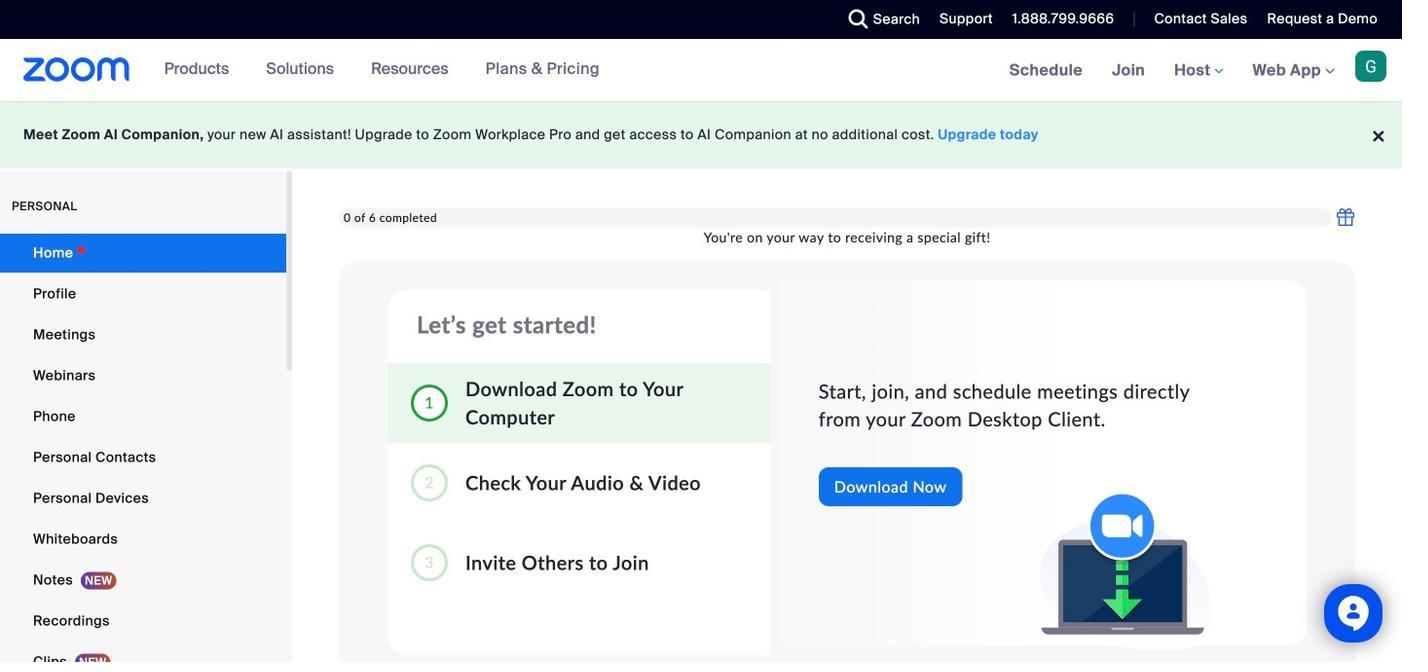 Task type: locate. For each thing, give the bounding box(es) containing it.
meetings navigation
[[995, 39, 1403, 103]]

footer
[[0, 101, 1403, 169]]

banner
[[0, 39, 1403, 103]]

product information navigation
[[150, 39, 615, 101]]

zoom logo image
[[23, 57, 130, 82]]



Task type: describe. For each thing, give the bounding box(es) containing it.
personal menu menu
[[0, 234, 286, 662]]

profile picture image
[[1356, 51, 1387, 82]]



Task type: vqa. For each thing, say whether or not it's contained in the screenshot.
Personal Menu MENU
yes



